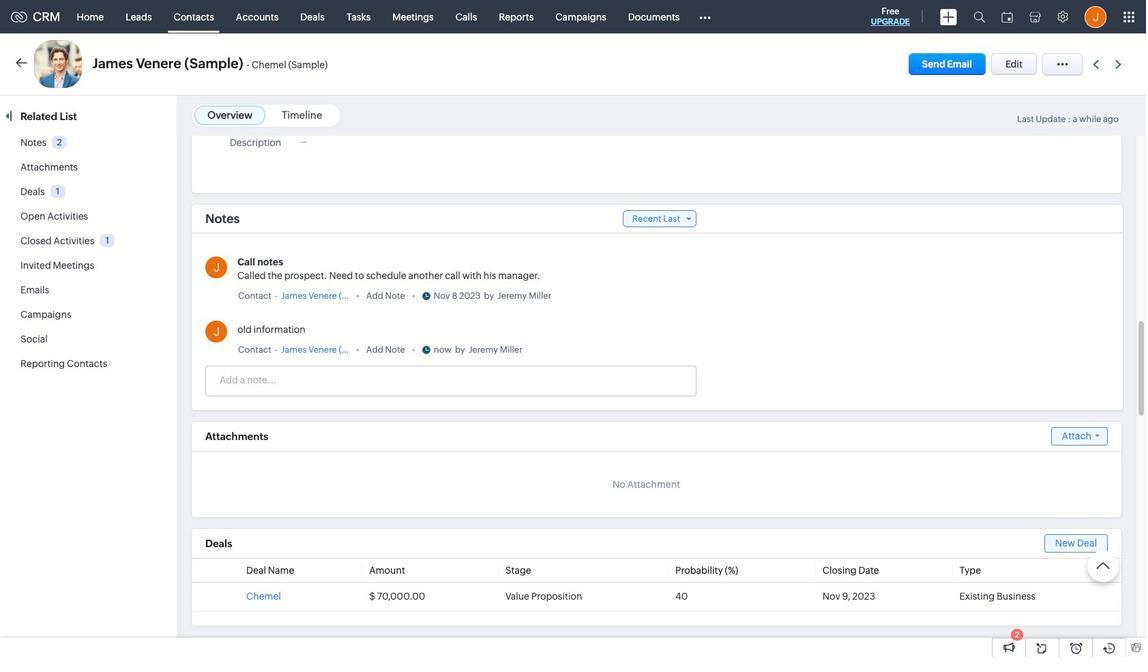 Task type: describe. For each thing, give the bounding box(es) containing it.
profile element
[[1077, 0, 1115, 33]]

profile image
[[1085, 6, 1107, 28]]

search element
[[965, 0, 993, 33]]

create menu image
[[940, 9, 957, 25]]

Other Modules field
[[691, 6, 720, 28]]

calendar image
[[1002, 11, 1013, 22]]



Task type: locate. For each thing, give the bounding box(es) containing it.
next record image
[[1116, 60, 1124, 69]]

create menu element
[[932, 0, 965, 33]]

Add a note... field
[[206, 373, 695, 387]]

logo image
[[11, 11, 27, 22]]

search image
[[974, 11, 985, 23]]

previous record image
[[1093, 60, 1099, 69]]



Task type: vqa. For each thing, say whether or not it's contained in the screenshot.
Previous Record image
yes



